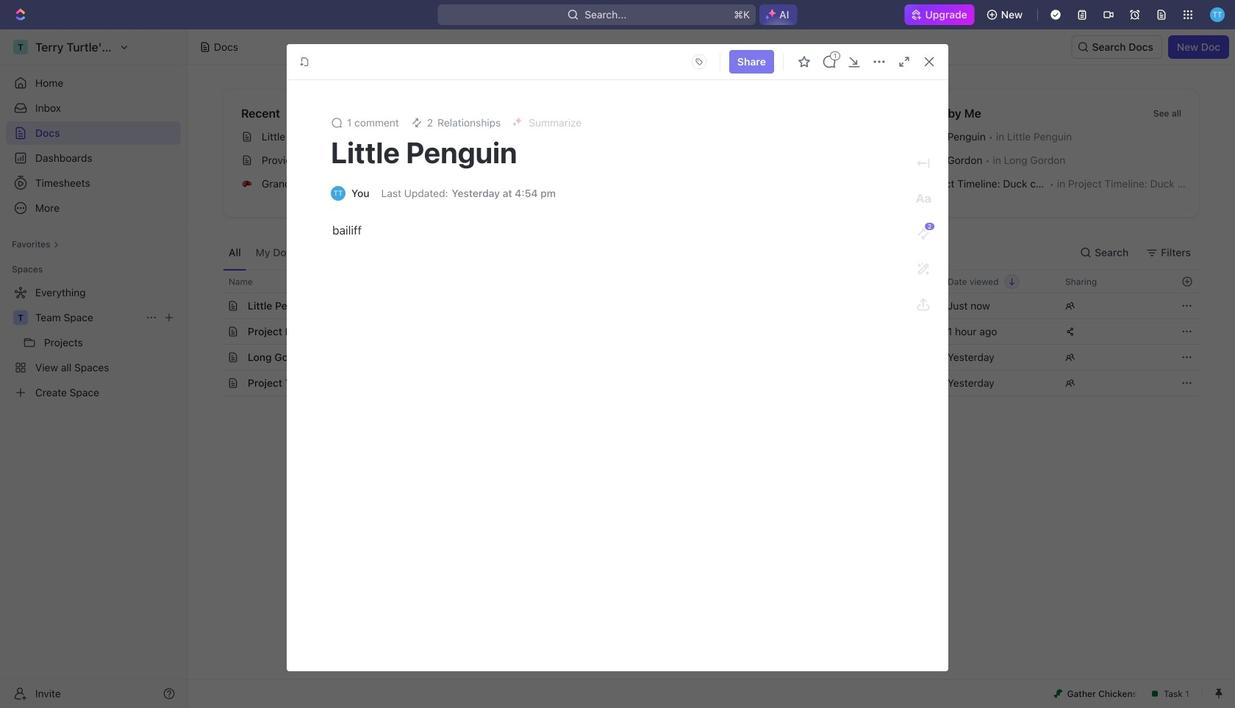 Task type: locate. For each thing, give the bounding box(es) containing it.
1 row from the top
[[207, 270, 1200, 293]]

dropdown menu image
[[687, 50, 711, 74]]

team space, , element
[[13, 310, 28, 325]]

drumstick bite image
[[1054, 689, 1063, 698]]

5 row from the top
[[207, 370, 1200, 396]]

1 horizontal spatial column header
[[821, 270, 939, 293]]

tab list
[[223, 235, 587, 270]]

1 column header from the left
[[207, 270, 223, 293]]

table
[[207, 270, 1200, 396]]

column header
[[207, 270, 223, 293], [821, 270, 939, 293]]

row
[[207, 270, 1200, 293], [207, 293, 1200, 319], [207, 318, 1200, 345], [207, 344, 1200, 371], [207, 370, 1200, 396]]

cell
[[207, 293, 223, 318], [821, 293, 939, 318], [207, 319, 223, 344], [207, 345, 223, 370], [207, 371, 223, 396]]

0 horizontal spatial column header
[[207, 270, 223, 293]]



Task type: describe. For each thing, give the bounding box(es) containing it.
2 row from the top
[[207, 293, 1200, 319]]

2 column header from the left
[[821, 270, 939, 293]]

4 row from the top
[[207, 344, 1200, 371]]

3 row from the top
[[207, 318, 1200, 345]]

sidebar navigation
[[0, 29, 188, 708]]



Task type: vqa. For each thing, say whether or not it's contained in the screenshot.
column header
yes



